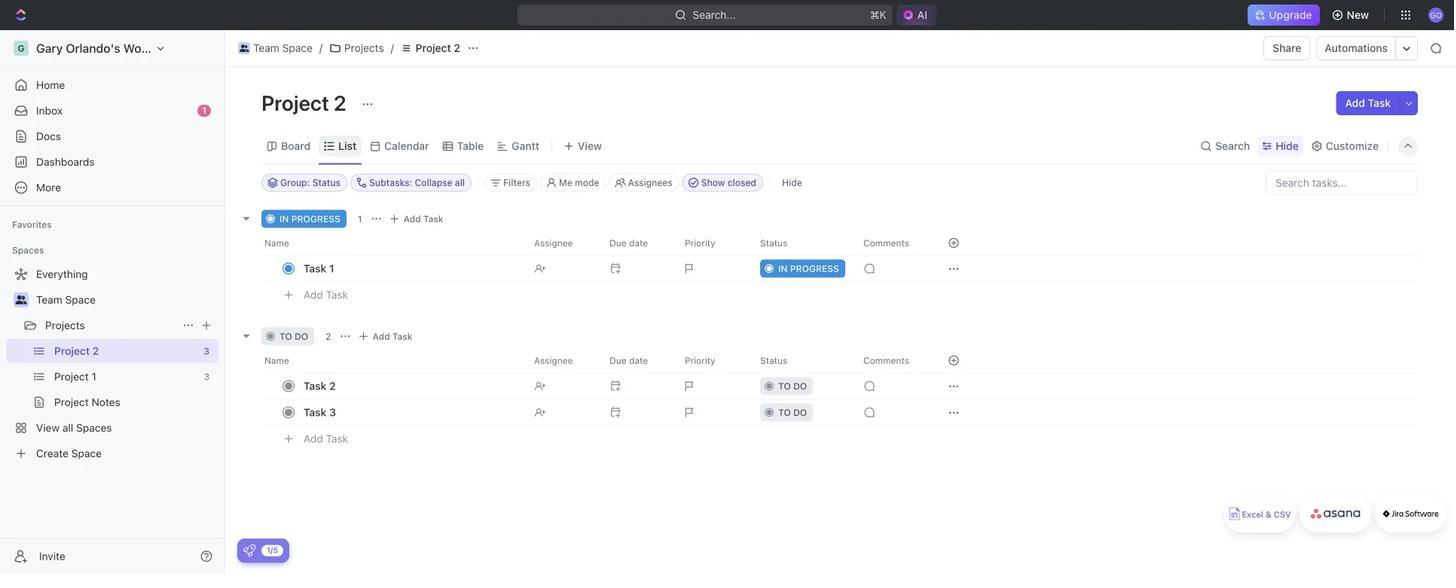 Task type: locate. For each thing, give the bounding box(es) containing it.
2 / from the left
[[391, 42, 394, 54]]

status for 1
[[760, 238, 788, 248]]

2 due from the top
[[610, 355, 627, 366]]

1 horizontal spatial view
[[578, 140, 602, 152]]

0 vertical spatial to do
[[280, 331, 308, 342]]

to
[[280, 331, 292, 342], [778, 381, 791, 391], [778, 407, 791, 418]]

in progress button
[[751, 255, 854, 282]]

everything link
[[6, 262, 215, 286]]

priority button for 2
[[676, 348, 751, 373]]

2 assignee from the top
[[534, 355, 573, 366]]

1 vertical spatial do
[[793, 381, 807, 391]]

user group image inside tree
[[15, 295, 27, 304]]

0 horizontal spatial all
[[62, 422, 73, 434]]

1 vertical spatial in
[[778, 263, 788, 274]]

2 due date button from the top
[[600, 348, 676, 373]]

add task for add task button under the task 1
[[304, 289, 348, 301]]

0 vertical spatial user group image
[[239, 44, 249, 52]]

1 / from the left
[[319, 42, 322, 54]]

create space
[[36, 447, 102, 460]]

customize button
[[1306, 136, 1383, 157]]

in progress
[[280, 214, 340, 224], [778, 263, 839, 274]]

1 vertical spatial view
[[36, 422, 60, 434]]

1 vertical spatial 3
[[204, 371, 209, 382]]

1 vertical spatial project 2
[[261, 90, 351, 115]]

home
[[36, 79, 65, 91]]

favorites button
[[6, 215, 58, 234]]

1 priority button from the top
[[676, 231, 751, 255]]

projects
[[344, 42, 384, 54], [45, 319, 85, 332]]

1 name button from the top
[[261, 231, 525, 255]]

date for 2
[[629, 355, 648, 366]]

1 vertical spatial due date button
[[600, 348, 676, 373]]

add task up customize
[[1345, 97, 1391, 109]]

0 vertical spatial name button
[[261, 231, 525, 255]]

sidebar navigation
[[0, 30, 228, 574]]

name
[[264, 238, 289, 248], [264, 355, 289, 366]]

name button up task 2 link
[[261, 348, 525, 373]]

all up "create space"
[[62, 422, 73, 434]]

in inside 'dropdown button'
[[778, 263, 788, 274]]

due for 1
[[610, 238, 627, 248]]

2 to do button from the top
[[751, 399, 854, 426]]

2 comments from the top
[[863, 355, 909, 366]]

team
[[253, 42, 279, 54], [36, 293, 62, 306]]

0 vertical spatial status
[[312, 177, 341, 188]]

comments button
[[854, 231, 930, 255], [854, 348, 930, 373]]

add
[[1345, 97, 1365, 109], [404, 214, 421, 224], [304, 289, 323, 301], [373, 331, 390, 342], [304, 433, 323, 445]]

0 vertical spatial projects link
[[325, 39, 388, 57]]

add up customize
[[1345, 97, 1365, 109]]

1 horizontal spatial in
[[778, 263, 788, 274]]

1 vertical spatial projects link
[[45, 313, 176, 338]]

1 vertical spatial comments button
[[854, 348, 930, 373]]

0 vertical spatial team space
[[253, 42, 313, 54]]

more button
[[6, 176, 218, 200]]

table
[[457, 140, 484, 152]]

/
[[319, 42, 322, 54], [391, 42, 394, 54]]

0 horizontal spatial hide
[[782, 177, 802, 188]]

task inside task 1 link
[[304, 262, 327, 275]]

1 vertical spatial in progress
[[778, 263, 839, 274]]

status button for 2
[[751, 348, 854, 373]]

project 1
[[54, 370, 96, 383]]

1 assignee from the top
[[534, 238, 573, 248]]

comments
[[863, 238, 909, 248], [863, 355, 909, 366]]

add task button up customize
[[1336, 91, 1400, 115]]

name button
[[261, 231, 525, 255], [261, 348, 525, 373]]

home link
[[6, 73, 218, 97]]

2 date from the top
[[629, 355, 648, 366]]

0 vertical spatial project 2
[[416, 42, 460, 54]]

filters
[[503, 177, 530, 188]]

1 horizontal spatial team
[[253, 42, 279, 54]]

1 vertical spatial hide
[[782, 177, 802, 188]]

2 vertical spatial space
[[71, 447, 102, 460]]

status
[[312, 177, 341, 188], [760, 238, 788, 248], [760, 355, 788, 366]]

project
[[416, 42, 451, 54], [261, 90, 329, 115], [54, 345, 90, 357], [54, 370, 89, 383], [54, 396, 89, 408]]

1 horizontal spatial project 2 link
[[397, 39, 464, 57]]

add task button down the task 3 at the left of page
[[297, 430, 354, 448]]

0 vertical spatial all
[[455, 177, 465, 188]]

view inside tree
[[36, 422, 60, 434]]

0 vertical spatial projects
[[344, 42, 384, 54]]

1 vertical spatial to do
[[778, 381, 807, 391]]

excel
[[1242, 510, 1263, 520]]

0 horizontal spatial progress
[[291, 214, 340, 224]]

0 horizontal spatial view
[[36, 422, 60, 434]]

due for 2
[[610, 355, 627, 366]]

add down subtasks: collapse all
[[404, 214, 421, 224]]

0 vertical spatial team
[[253, 42, 279, 54]]

spaces
[[12, 245, 44, 255], [76, 422, 112, 434]]

0 vertical spatial comments button
[[854, 231, 930, 255]]

assignee for 2
[[534, 355, 573, 366]]

onboarding checklist button element
[[243, 545, 255, 557]]

1 horizontal spatial all
[[455, 177, 465, 188]]

2 name from the top
[[264, 355, 289, 366]]

1 horizontal spatial /
[[391, 42, 394, 54]]

0 horizontal spatial spaces
[[12, 245, 44, 255]]

task 3 link
[[300, 402, 522, 423]]

2
[[454, 42, 460, 54], [334, 90, 346, 115], [326, 331, 331, 342], [93, 345, 99, 357], [329, 380, 336, 392]]

0 vertical spatial hide
[[1276, 140, 1299, 152]]

excel & csv
[[1242, 510, 1291, 520]]

all inside tree
[[62, 422, 73, 434]]

1 vertical spatial all
[[62, 422, 73, 434]]

1 vertical spatial comments
[[863, 355, 909, 366]]

group: status
[[280, 177, 341, 188]]

1 due date button from the top
[[600, 231, 676, 255]]

1 vertical spatial progress
[[790, 263, 839, 274]]

0 horizontal spatial projects
[[45, 319, 85, 332]]

new
[[1347, 9, 1369, 21]]

1 name from the top
[[264, 238, 289, 248]]

hide inside button
[[782, 177, 802, 188]]

2 comments button from the top
[[854, 348, 930, 373]]

team space
[[253, 42, 313, 54], [36, 293, 96, 306]]

view button
[[558, 128, 607, 164]]

inbox
[[36, 104, 63, 117]]

1 vertical spatial team space
[[36, 293, 96, 306]]

board
[[281, 140, 311, 152]]

view up the create
[[36, 422, 60, 434]]

1 vertical spatial project 2 link
[[54, 339, 198, 363]]

task 1 link
[[300, 258, 522, 280]]

table link
[[454, 136, 484, 157]]

1 vertical spatial space
[[65, 293, 96, 306]]

add down the task 3 at the left of page
[[304, 433, 323, 445]]

to do
[[280, 331, 308, 342], [778, 381, 807, 391], [778, 407, 807, 418]]

1 horizontal spatial progress
[[790, 263, 839, 274]]

0 vertical spatial due date
[[610, 238, 648, 248]]

due date button for 2
[[600, 348, 676, 373]]

all
[[455, 177, 465, 188], [62, 422, 73, 434]]

2 vertical spatial project 2
[[54, 345, 99, 357]]

2 priority button from the top
[[676, 348, 751, 373]]

view inside button
[[578, 140, 602, 152]]

0 vertical spatial date
[[629, 238, 648, 248]]

0 vertical spatial comments
[[863, 238, 909, 248]]

1 vertical spatial to
[[778, 381, 791, 391]]

0 vertical spatial priority button
[[676, 231, 751, 255]]

team inside tree
[[36, 293, 62, 306]]

1 date from the top
[[629, 238, 648, 248]]

due
[[610, 238, 627, 248], [610, 355, 627, 366]]

comments for 2
[[863, 355, 909, 366]]

1 vertical spatial user group image
[[15, 295, 27, 304]]

do
[[295, 331, 308, 342], [793, 381, 807, 391], [793, 407, 807, 418]]

name for in progress
[[264, 238, 289, 248]]

1 due date from the top
[[610, 238, 648, 248]]

1 vertical spatial name button
[[261, 348, 525, 373]]

task 1
[[304, 262, 334, 275]]

0 horizontal spatial project 2
[[54, 345, 99, 357]]

1 to do button from the top
[[751, 373, 854, 400]]

progress inside 'dropdown button'
[[790, 263, 839, 274]]

0 vertical spatial space
[[282, 42, 313, 54]]

to for task 3
[[778, 407, 791, 418]]

hide right the closed
[[782, 177, 802, 188]]

customize
[[1326, 140, 1379, 152]]

1 vertical spatial projects
[[45, 319, 85, 332]]

2 priority from the top
[[685, 355, 716, 366]]

2 vertical spatial to
[[778, 407, 791, 418]]

priority for 2
[[685, 355, 716, 366]]

0 vertical spatial 3
[[204, 346, 209, 356]]

0 vertical spatial team space link
[[234, 39, 316, 57]]

date
[[629, 238, 648, 248], [629, 355, 648, 366]]

gary orlando's workspace, , element
[[14, 41, 29, 56]]

spaces down project notes
[[76, 422, 112, 434]]

add task down subtasks: collapse all
[[404, 214, 443, 224]]

0 vertical spatial view
[[578, 140, 602, 152]]

2 status button from the top
[[751, 348, 854, 373]]

1 vertical spatial status
[[760, 238, 788, 248]]

hide
[[1276, 140, 1299, 152], [782, 177, 802, 188]]

0 vertical spatial name
[[264, 238, 289, 248]]

0 horizontal spatial user group image
[[15, 295, 27, 304]]

0 horizontal spatial team
[[36, 293, 62, 306]]

1 vertical spatial assignee button
[[525, 348, 600, 373]]

priority button
[[676, 231, 751, 255], [676, 348, 751, 373]]

projects link
[[325, 39, 388, 57], [45, 313, 176, 338]]

2 vertical spatial status
[[760, 355, 788, 366]]

1 vertical spatial date
[[629, 355, 648, 366]]

add task down the task 1
[[304, 289, 348, 301]]

project 2 inside tree
[[54, 345, 99, 357]]

0 vertical spatial assignee
[[534, 238, 573, 248]]

2 vertical spatial do
[[793, 407, 807, 418]]

1 horizontal spatial projects link
[[325, 39, 388, 57]]

create space link
[[6, 442, 215, 466]]

1 vertical spatial name
[[264, 355, 289, 366]]

spaces down favorites
[[12, 245, 44, 255]]

0 vertical spatial progress
[[291, 214, 340, 224]]

1 horizontal spatial hide
[[1276, 140, 1299, 152]]

gantt
[[512, 140, 539, 152]]

1 assignee button from the top
[[525, 231, 600, 255]]

project 2
[[416, 42, 460, 54], [261, 90, 351, 115], [54, 345, 99, 357]]

2 inside tree
[[93, 345, 99, 357]]

project 1 link
[[54, 365, 198, 389]]

1 vertical spatial spaces
[[76, 422, 112, 434]]

2 due date from the top
[[610, 355, 648, 366]]

1 comments from the top
[[863, 238, 909, 248]]

2 horizontal spatial project 2
[[416, 42, 460, 54]]

view up mode
[[578, 140, 602, 152]]

project notes link
[[54, 390, 215, 414]]

0 vertical spatial due date button
[[600, 231, 676, 255]]

2 assignee button from the top
[[525, 348, 600, 373]]

show closed
[[701, 177, 756, 188]]

task
[[1368, 97, 1391, 109], [423, 214, 443, 224], [304, 262, 327, 275], [326, 289, 348, 301], [392, 331, 412, 342], [304, 380, 327, 392], [304, 406, 327, 419], [326, 433, 348, 445]]

2 name button from the top
[[261, 348, 525, 373]]

3
[[204, 346, 209, 356], [204, 371, 209, 382], [329, 406, 336, 419]]

tree inside sidebar navigation
[[6, 262, 218, 466]]

1 horizontal spatial project 2
[[261, 90, 351, 115]]

0 horizontal spatial team space link
[[36, 288, 215, 312]]

due date button for 1
[[600, 231, 676, 255]]

1 priority from the top
[[685, 238, 716, 248]]

in
[[280, 214, 289, 224], [778, 263, 788, 274]]

spaces inside tree
[[76, 422, 112, 434]]

ai
[[917, 9, 928, 21]]

to do button
[[751, 373, 854, 400], [751, 399, 854, 426]]

1 due from the top
[[610, 238, 627, 248]]

tree containing everything
[[6, 262, 218, 466]]

all right the collapse
[[455, 177, 465, 188]]

1 horizontal spatial spaces
[[76, 422, 112, 434]]

0 horizontal spatial team space
[[36, 293, 96, 306]]

0 vertical spatial priority
[[685, 238, 716, 248]]

calendar
[[384, 140, 429, 152]]

add task for add task button over customize
[[1345, 97, 1391, 109]]

gary
[[36, 41, 63, 55]]

0 vertical spatial status button
[[751, 231, 854, 255]]

automations
[[1325, 42, 1388, 54]]

due date button
[[600, 231, 676, 255], [600, 348, 676, 373]]

add task down the task 3 at the left of page
[[304, 433, 348, 445]]

0 vertical spatial in progress
[[280, 214, 340, 224]]

me mode button
[[540, 174, 606, 192]]

task 3
[[304, 406, 336, 419]]

tree
[[6, 262, 218, 466]]

1 vertical spatial assignee
[[534, 355, 573, 366]]

&
[[1266, 510, 1272, 520]]

2 vertical spatial to do
[[778, 407, 807, 418]]

status button
[[751, 231, 854, 255], [751, 348, 854, 373]]

show closed button
[[682, 174, 763, 192]]

1 horizontal spatial in progress
[[778, 263, 839, 274]]

gantt link
[[509, 136, 539, 157]]

team space link
[[234, 39, 316, 57], [36, 288, 215, 312]]

0 horizontal spatial in progress
[[280, 214, 340, 224]]

name button up task 1 link
[[261, 231, 525, 255]]

0 vertical spatial assignee button
[[525, 231, 600, 255]]

space
[[282, 42, 313, 54], [65, 293, 96, 306], [71, 447, 102, 460]]

calendar link
[[381, 136, 429, 157]]

1 status button from the top
[[751, 231, 854, 255]]

add down the task 1
[[304, 289, 323, 301]]

1 vertical spatial priority button
[[676, 348, 751, 373]]

in progress inside 'dropdown button'
[[778, 263, 839, 274]]

1 horizontal spatial user group image
[[239, 44, 249, 52]]

do for task 3
[[793, 407, 807, 418]]

to do button for task 3
[[751, 399, 854, 426]]

view for view
[[578, 140, 602, 152]]

hide right search
[[1276, 140, 1299, 152]]

1 vertical spatial team
[[36, 293, 62, 306]]

1 comments button from the top
[[854, 231, 930, 255]]

user group image
[[239, 44, 249, 52], [15, 295, 27, 304]]



Task type: describe. For each thing, give the bounding box(es) containing it.
0 horizontal spatial projects link
[[45, 313, 176, 338]]

closed
[[728, 177, 756, 188]]

Search tasks... text field
[[1267, 171, 1417, 194]]

board link
[[278, 136, 311, 157]]

comments button for 1
[[854, 231, 930, 255]]

group:
[[280, 177, 310, 188]]

comments for 1
[[863, 238, 909, 248]]

automations button
[[1317, 37, 1395, 60]]

upgrade
[[1269, 9, 1312, 21]]

list link
[[335, 136, 357, 157]]

gary orlando's workspace
[[36, 41, 186, 55]]

share button
[[1264, 36, 1311, 60]]

due date for 1
[[610, 238, 648, 248]]

assignee for 1
[[534, 238, 573, 248]]

subtasks: collapse all
[[369, 177, 465, 188]]

assignee button for 1
[[525, 231, 600, 255]]

add task button up task 2 link
[[355, 327, 418, 345]]

list
[[338, 140, 357, 152]]

0 vertical spatial spaces
[[12, 245, 44, 255]]

⌘k
[[870, 9, 887, 21]]

3 for 2
[[204, 346, 209, 356]]

2 vertical spatial 3
[[329, 406, 336, 419]]

project notes
[[54, 396, 120, 408]]

dashboards link
[[6, 150, 218, 174]]

filters button
[[485, 174, 537, 192]]

hide inside dropdown button
[[1276, 140, 1299, 152]]

to do for task 3
[[778, 407, 807, 418]]

search...
[[693, 9, 736, 21]]

0 vertical spatial project 2 link
[[397, 39, 464, 57]]

more
[[36, 181, 61, 194]]

add for add task button over customize
[[1345, 97, 1365, 109]]

assignees
[[628, 177, 673, 188]]

priority button for 1
[[676, 231, 751, 255]]

to for task 2
[[778, 381, 791, 391]]

mode
[[575, 177, 599, 188]]

collapse
[[415, 177, 453, 188]]

0 vertical spatial in
[[280, 214, 289, 224]]

ai button
[[896, 5, 937, 26]]

upgrade link
[[1248, 5, 1320, 26]]

team space inside tree
[[36, 293, 96, 306]]

invite
[[39, 550, 65, 562]]

orlando's
[[66, 41, 120, 55]]

me mode
[[559, 177, 599, 188]]

docs
[[36, 130, 61, 142]]

name button for 2
[[261, 348, 525, 373]]

status for 2
[[760, 355, 788, 366]]

me
[[559, 177, 572, 188]]

name for to do
[[264, 355, 289, 366]]

do for task 2
[[793, 381, 807, 391]]

priority for 1
[[685, 238, 716, 248]]

0 horizontal spatial project 2 link
[[54, 339, 198, 363]]

view button
[[558, 136, 607, 157]]

status button for 1
[[751, 231, 854, 255]]

task 2 link
[[300, 375, 522, 397]]

dashboards
[[36, 156, 95, 168]]

task inside task 2 link
[[304, 380, 327, 392]]

create
[[36, 447, 69, 460]]

subtasks:
[[369, 177, 412, 188]]

notes
[[92, 396, 120, 408]]

onboarding checklist button image
[[243, 545, 255, 557]]

1 horizontal spatial team space
[[253, 42, 313, 54]]

1/5
[[267, 546, 278, 555]]

task inside task 3 link
[[304, 406, 327, 419]]

assignees button
[[609, 174, 679, 192]]

docs link
[[6, 124, 218, 148]]

new button
[[1326, 3, 1378, 27]]

share
[[1273, 42, 1302, 54]]

excel & csv link
[[1224, 495, 1296, 533]]

go
[[1430, 10, 1442, 19]]

add task button down subtasks: collapse all
[[385, 210, 449, 228]]

hide button
[[1258, 136, 1303, 157]]

search button
[[1196, 136, 1255, 157]]

task 2
[[304, 380, 336, 392]]

add for add task button below the task 3 at the left of page
[[304, 433, 323, 445]]

3 for 1
[[204, 371, 209, 382]]

add for add task button under the task 1
[[304, 289, 323, 301]]

add task for add task button below the task 3 at the left of page
[[304, 433, 348, 445]]

workspace
[[123, 41, 186, 55]]

to do button for task 2
[[751, 373, 854, 400]]

user group image inside team space link
[[239, 44, 249, 52]]

1 horizontal spatial projects
[[344, 42, 384, 54]]

1 vertical spatial team space link
[[36, 288, 215, 312]]

favorites
[[12, 219, 52, 230]]

to do for task 2
[[778, 381, 807, 391]]

due date for 2
[[610, 355, 648, 366]]

add task up task 2 link
[[373, 331, 412, 342]]

show
[[701, 177, 725, 188]]

1 inside tree
[[92, 370, 96, 383]]

0 vertical spatial do
[[295, 331, 308, 342]]

go button
[[1424, 3, 1448, 27]]

comments button for 2
[[854, 348, 930, 373]]

everything
[[36, 268, 88, 280]]

g
[[18, 43, 25, 53]]

view all spaces
[[36, 422, 112, 434]]

date for 1
[[629, 238, 648, 248]]

name button for 1
[[261, 231, 525, 255]]

0 vertical spatial to
[[280, 331, 292, 342]]

view for view all spaces
[[36, 422, 60, 434]]

search
[[1215, 140, 1250, 152]]

view all spaces link
[[6, 416, 215, 440]]

projects inside tree
[[45, 319, 85, 332]]

1 horizontal spatial team space link
[[234, 39, 316, 57]]

hide button
[[776, 174, 808, 192]]

add task button down the task 1
[[297, 286, 354, 304]]

add up task 2 link
[[373, 331, 390, 342]]

csv
[[1274, 510, 1291, 520]]

assignee button for 2
[[525, 348, 600, 373]]



Task type: vqa. For each thing, say whether or not it's contained in the screenshot.
the bottommost Schedule Daily
no



